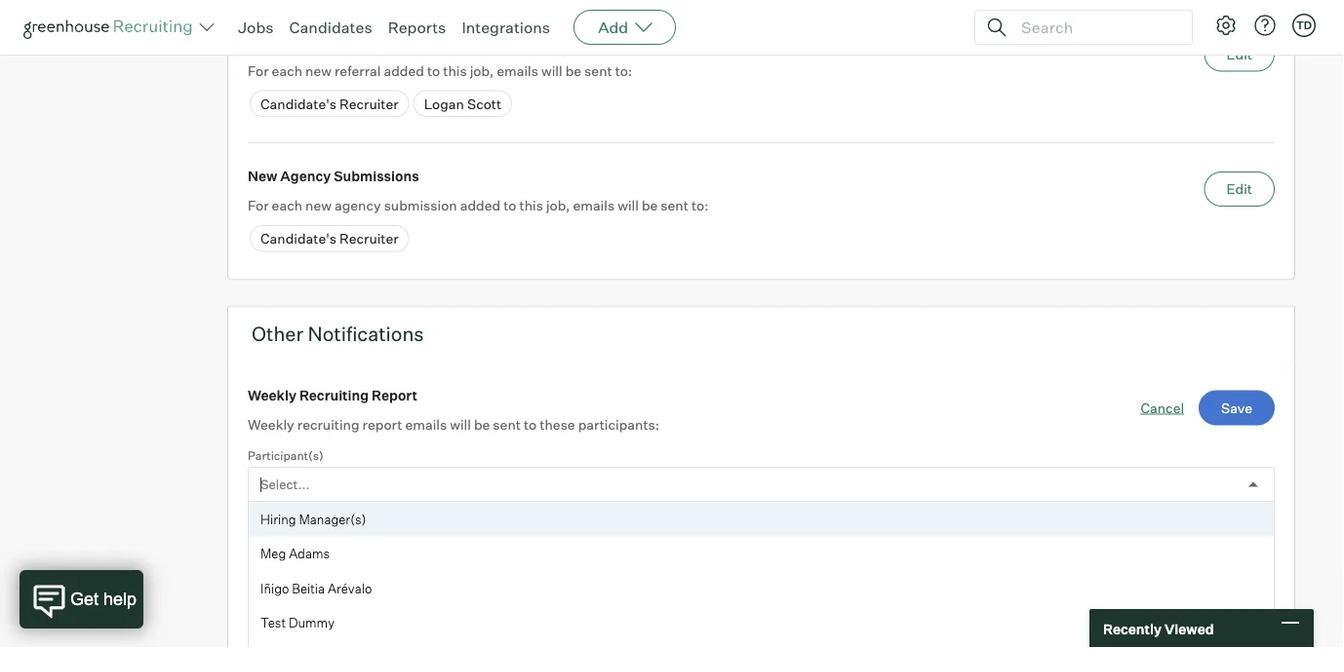 Task type: locate. For each thing, give the bounding box(es) containing it.
1 horizontal spatial will
[[541, 62, 563, 79]]

add
[[598, 18, 628, 37]]

1 vertical spatial new
[[305, 197, 332, 214]]

candidate's down the agency
[[260, 230, 337, 248]]

candidate's
[[260, 95, 337, 112], [260, 230, 337, 248]]

0 horizontal spatial a
[[662, 581, 670, 598]]

team
[[526, 581, 558, 598]]

0 vertical spatial will
[[541, 62, 563, 79]]

1 new from the top
[[305, 62, 332, 79]]

2 for from the top
[[248, 197, 269, 214]]

a right when
[[662, 581, 670, 598]]

new for referral
[[305, 62, 332, 79]]

0 horizontal spatial be
[[474, 416, 490, 433]]

for for for each new referral added to this job, emails will be sent to:
[[248, 62, 269, 79]]

0 vertical spatial be
[[566, 62, 582, 79]]

job,
[[470, 62, 494, 79], [546, 197, 570, 214]]

new down the agency
[[305, 197, 332, 214]]

cancel link
[[1141, 399, 1185, 418]]

each down new referrals
[[272, 62, 302, 79]]

1 horizontal spatial a
[[838, 581, 846, 598]]

for down the jobs link
[[248, 62, 269, 79]]

0 vertical spatial candidate's recruiter
[[260, 95, 399, 112]]

1 vertical spatial edit button
[[1205, 172, 1275, 207]]

jobs
[[238, 18, 274, 37]]

0 vertical spatial to:
[[615, 62, 633, 79]]

meg adams
[[260, 547, 330, 562]]

0 vertical spatial for
[[248, 62, 269, 79]]

a
[[662, 581, 670, 598], [838, 581, 846, 598]]

2 horizontal spatial emails
[[573, 197, 615, 214]]

1 weekly from the top
[[248, 387, 297, 404]]

recruiting
[[299, 387, 369, 404]]

1 horizontal spatial job,
[[546, 197, 570, 214]]

2 new from the top
[[305, 197, 332, 214]]

0 vertical spatial job,
[[470, 62, 494, 79]]

1 horizontal spatial this
[[520, 197, 543, 214]]

0 vertical spatial new
[[248, 33, 277, 50]]

stage.
[[901, 581, 941, 598]]

td button
[[1293, 14, 1316, 37]]

reports
[[388, 18, 446, 37]]

2 candidate's recruiter from the top
[[260, 230, 399, 248]]

0 horizontal spatial emails
[[405, 416, 447, 433]]

1 edit from the top
[[1227, 46, 1253, 63]]

added right the submission at top
[[460, 197, 501, 214]]

1 each from the top
[[272, 62, 302, 79]]

1 vertical spatial each
[[272, 197, 302, 214]]

stage transitions
[[248, 551, 365, 569]]

recruiting
[[297, 416, 360, 433]]

1 vertical spatial this
[[520, 197, 543, 214]]

logan
[[424, 95, 464, 112]]

weekly
[[248, 387, 297, 404], [248, 416, 294, 433]]

new
[[305, 62, 332, 79], [305, 197, 332, 214]]

1 vertical spatial candidate's
[[260, 230, 337, 248]]

arévalo
[[328, 581, 372, 597]]

2 a from the left
[[838, 581, 846, 598]]

emails
[[497, 62, 538, 79], [573, 197, 615, 214], [405, 416, 447, 433]]

greenhouse recruiting image
[[23, 16, 199, 39]]

these
[[540, 416, 575, 433]]

1 vertical spatial recruiter
[[340, 230, 399, 248]]

edit for for each new agency submission added to this job, emails will be sent to:
[[1227, 181, 1253, 198]]

beitia
[[292, 581, 325, 597]]

communication
[[366, 581, 465, 598]]

candidate's recruiter down referral
[[260, 95, 399, 112]]

1 edit button from the top
[[1205, 37, 1275, 72]]

edit button for for each new agency submission added to this job, emails will be sent to:
[[1205, 172, 1275, 207]]

for
[[248, 62, 269, 79], [248, 197, 269, 214]]

recruiter down referral
[[340, 95, 399, 112]]

0 vertical spatial each
[[272, 62, 302, 79]]

2 horizontal spatial will
[[618, 197, 639, 214]]

new
[[248, 33, 277, 50], [248, 168, 277, 185]]

1 vertical spatial emails
[[573, 197, 615, 214]]

save
[[1222, 400, 1253, 417]]

1 vertical spatial be
[[642, 197, 658, 214]]

2 vertical spatial be
[[474, 416, 490, 433]]

candidate's down new referrals
[[260, 95, 337, 112]]

transitions
[[289, 551, 365, 569]]

no
[[248, 608, 266, 625]]

0 vertical spatial this
[[443, 62, 467, 79]]

edit button
[[1205, 37, 1275, 72], [1205, 172, 1275, 207]]

added down arévalo at bottom
[[349, 608, 390, 625]]

new for agency
[[305, 197, 332, 214]]

new left the agency
[[248, 168, 277, 185]]

submissions
[[334, 168, 419, 185]]

0 vertical spatial weekly
[[248, 387, 297, 404]]

when
[[625, 581, 659, 598]]

1 vertical spatial weekly
[[248, 416, 294, 433]]

2 vertical spatial added
[[349, 608, 390, 625]]

integrations
[[462, 18, 550, 37]]

2 vertical spatial will
[[450, 416, 471, 433]]

for each new referral added to this job, emails will be sent to:
[[248, 62, 633, 79]]

0 vertical spatial emails
[[497, 62, 538, 79]]

participants:
[[578, 416, 660, 433]]

1 new from the top
[[248, 33, 277, 50]]

1 vertical spatial to:
[[692, 197, 709, 214]]

1 horizontal spatial sent
[[585, 62, 612, 79]]

1 vertical spatial for
[[248, 197, 269, 214]]

scott
[[467, 95, 502, 112]]

1 for from the top
[[248, 62, 269, 79]]

candidate's recruiter down agency
[[260, 230, 399, 248]]

new down referrals
[[305, 62, 332, 79]]

reports link
[[388, 18, 446, 37]]

0 horizontal spatial job,
[[470, 62, 494, 79]]

2 vertical spatial emails
[[405, 416, 447, 433]]

added down reports
[[384, 62, 424, 79]]

this
[[443, 62, 467, 79], [520, 197, 543, 214]]

weekly for weekly recruiting report
[[248, 387, 297, 404]]

new agency submissions
[[248, 168, 419, 185]]

2 each from the top
[[272, 197, 302, 214]]

new left referrals
[[248, 33, 277, 50]]

agency
[[335, 197, 381, 214]]

other
[[252, 322, 304, 346]]

dummy
[[289, 616, 335, 631]]

test dummy
[[260, 616, 335, 631]]

each
[[272, 62, 302, 79], [272, 197, 302, 214]]

0 horizontal spatial will
[[450, 416, 471, 433]]

2 vertical spatial sent
[[493, 416, 521, 433]]

sent
[[585, 62, 612, 79], [661, 197, 689, 214], [493, 416, 521, 433]]

a right into
[[838, 581, 846, 598]]

select...
[[260, 477, 310, 493]]

1 horizontal spatial to:
[[692, 197, 709, 214]]

to
[[427, 62, 440, 79], [504, 197, 517, 214], [524, 416, 537, 433], [468, 581, 481, 598]]

1 vertical spatial new
[[248, 168, 277, 185]]

candidate's recruiter
[[260, 95, 399, 112], [260, 230, 399, 248]]

candidate
[[673, 581, 736, 598]]

1 vertical spatial candidate's recruiter
[[260, 230, 399, 248]]

edit
[[1227, 46, 1253, 63], [1227, 181, 1253, 198]]

for down new agency submissions at the left
[[248, 197, 269, 214]]

added
[[384, 62, 424, 79], [460, 197, 501, 214], [349, 608, 390, 625]]

0 vertical spatial edit
[[1227, 46, 1253, 63]]

recruiter down agency
[[340, 230, 399, 248]]

integrations link
[[462, 18, 550, 37]]

each down the agency
[[272, 197, 302, 214]]

2 horizontal spatial sent
[[661, 197, 689, 214]]

2 new from the top
[[248, 168, 277, 185]]

2 edit from the top
[[1227, 181, 1253, 198]]

automate internal communication to select team members when a candidate transitions into a specific stage.
[[248, 581, 941, 598]]

0 vertical spatial recruiter
[[340, 95, 399, 112]]

recruiter
[[340, 95, 399, 112], [340, 230, 399, 248]]

iñigo beitia arévalo
[[260, 581, 372, 597]]

to left select at the bottom of the page
[[468, 581, 481, 598]]

0 vertical spatial edit button
[[1205, 37, 1275, 72]]

to:
[[615, 62, 633, 79], [692, 197, 709, 214]]

1 vertical spatial edit
[[1227, 181, 1253, 198]]

0 vertical spatial added
[[384, 62, 424, 79]]

candidates
[[289, 18, 372, 37]]

2 edit button from the top
[[1205, 172, 1275, 207]]

to left these at left bottom
[[524, 416, 537, 433]]

0 vertical spatial new
[[305, 62, 332, 79]]

be
[[566, 62, 582, 79], [642, 197, 658, 214], [474, 416, 490, 433]]

will
[[541, 62, 563, 79], [618, 197, 639, 214], [450, 416, 471, 433]]

0 vertical spatial candidate's
[[260, 95, 337, 112]]

0 horizontal spatial sent
[[493, 416, 521, 433]]

2 weekly from the top
[[248, 416, 294, 433]]



Task type: describe. For each thing, give the bounding box(es) containing it.
edit for for each new referral added to this job, emails will be sent to:
[[1227, 46, 1253, 63]]

1 candidate's from the top
[[260, 95, 337, 112]]

test
[[260, 616, 286, 631]]

hiring manager(s)
[[260, 512, 366, 528]]

recently viewed
[[1103, 621, 1214, 638]]

new for new agency submissions
[[248, 168, 277, 185]]

transitions
[[739, 581, 807, 598]]

add button
[[574, 10, 676, 45]]

new for new referrals
[[248, 33, 277, 50]]

configure image
[[1215, 14, 1238, 37]]

automate
[[248, 581, 311, 598]]

submission
[[384, 197, 457, 214]]

weekly recruiting report
[[248, 387, 417, 404]]

1 a from the left
[[662, 581, 670, 598]]

save button
[[1199, 391, 1275, 426]]

2 candidate's from the top
[[260, 230, 337, 248]]

viewed
[[1165, 621, 1214, 638]]

report
[[363, 416, 402, 433]]

recently
[[1103, 621, 1162, 638]]

candidates link
[[289, 18, 372, 37]]

report
[[372, 387, 417, 404]]

internal
[[314, 581, 363, 598]]

meg
[[260, 547, 286, 562]]

1 vertical spatial will
[[618, 197, 639, 214]]

1 horizontal spatial be
[[566, 62, 582, 79]]

0 horizontal spatial this
[[443, 62, 467, 79]]

other notifications
[[252, 322, 424, 346]]

1 vertical spatial added
[[460, 197, 501, 214]]

weekly for weekly recruiting report emails will be sent to these participants:
[[248, 416, 294, 433]]

Search text field
[[1017, 13, 1175, 41]]

participant(s)
[[248, 448, 324, 463]]

0 vertical spatial sent
[[585, 62, 612, 79]]

2 recruiter from the top
[[340, 230, 399, 248]]

1 vertical spatial job,
[[546, 197, 570, 214]]

1 candidate's recruiter from the top
[[260, 95, 399, 112]]

2 horizontal spatial be
[[642, 197, 658, 214]]

for for for each new agency submission added to this job, emails will be sent to:
[[248, 197, 269, 214]]

cancel
[[1141, 400, 1185, 417]]

weekly recruiting report emails will be sent to these participants:
[[248, 416, 660, 433]]

agency
[[280, 168, 331, 185]]

1 recruiter from the top
[[340, 95, 399, 112]]

manager(s)
[[299, 512, 366, 528]]

logan scott
[[424, 95, 502, 112]]

iñigo
[[260, 581, 289, 597]]

0 horizontal spatial to:
[[615, 62, 633, 79]]

into
[[810, 581, 835, 598]]

select
[[484, 581, 523, 598]]

each for referrals
[[272, 62, 302, 79]]

new referrals
[[248, 33, 341, 50]]

edit button for for each new referral added to this job, emails will be sent to:
[[1205, 37, 1275, 72]]

for each new agency submission added to this job, emails will be sent to:
[[248, 197, 709, 214]]

members
[[561, 581, 622, 598]]

no participants added
[[248, 608, 390, 625]]

td
[[1297, 19, 1312, 32]]

referral
[[335, 62, 381, 79]]

participants
[[269, 608, 346, 625]]

1 vertical spatial sent
[[661, 197, 689, 214]]

adams
[[289, 547, 330, 562]]

stage
[[248, 551, 287, 569]]

notifications
[[308, 322, 424, 346]]

td button
[[1289, 10, 1320, 41]]

hiring
[[260, 512, 296, 528]]

specific
[[849, 581, 898, 598]]

jobs link
[[238, 18, 274, 37]]

to right the submission at top
[[504, 197, 517, 214]]

to up "logan"
[[427, 62, 440, 79]]

1 horizontal spatial emails
[[497, 62, 538, 79]]

referrals
[[280, 33, 341, 50]]

each for agency
[[272, 197, 302, 214]]



Task type: vqa. For each thing, say whether or not it's contained in the screenshot.
Referrals
yes



